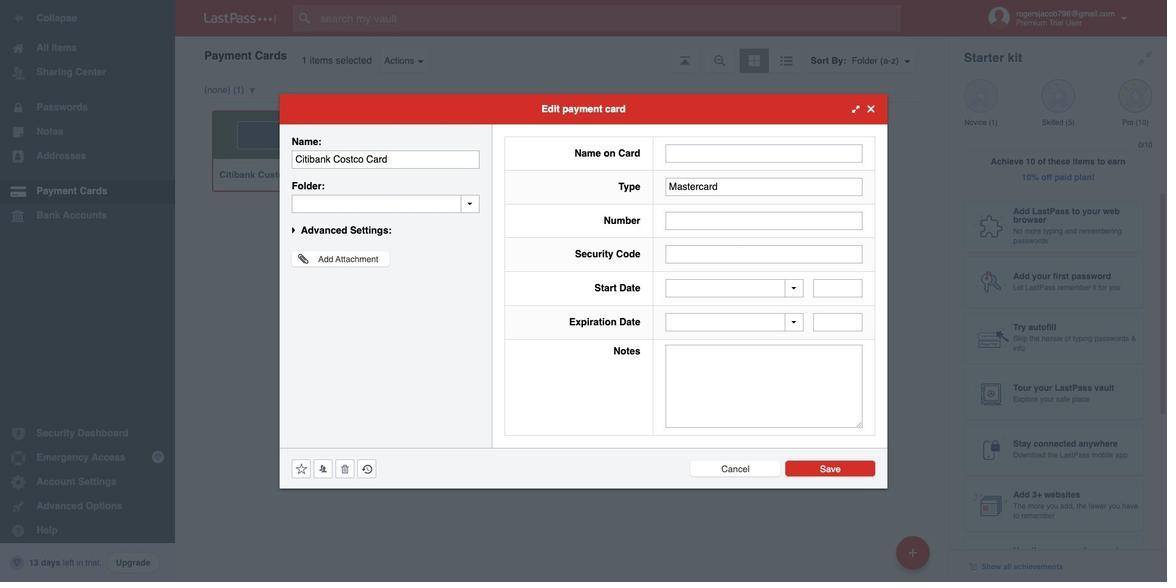 Task type: locate. For each thing, give the bounding box(es) containing it.
dialog
[[280, 94, 887, 489]]

new item image
[[909, 549, 917, 558]]

None text field
[[665, 145, 863, 163], [292, 150, 480, 169], [665, 178, 863, 196], [813, 314, 863, 332], [665, 145, 863, 163], [292, 150, 480, 169], [665, 178, 863, 196], [813, 314, 863, 332]]

main navigation navigation
[[0, 0, 175, 583]]

new item navigation
[[892, 533, 937, 583]]

Search search field
[[293, 5, 925, 32]]

None text field
[[292, 195, 480, 213], [665, 212, 863, 230], [665, 246, 863, 264], [813, 280, 863, 298], [665, 345, 863, 428], [292, 195, 480, 213], [665, 212, 863, 230], [665, 246, 863, 264], [813, 280, 863, 298], [665, 345, 863, 428]]

lastpass image
[[204, 13, 276, 24]]



Task type: describe. For each thing, give the bounding box(es) containing it.
vault options navigation
[[175, 36, 950, 73]]

search my vault text field
[[293, 5, 925, 32]]



